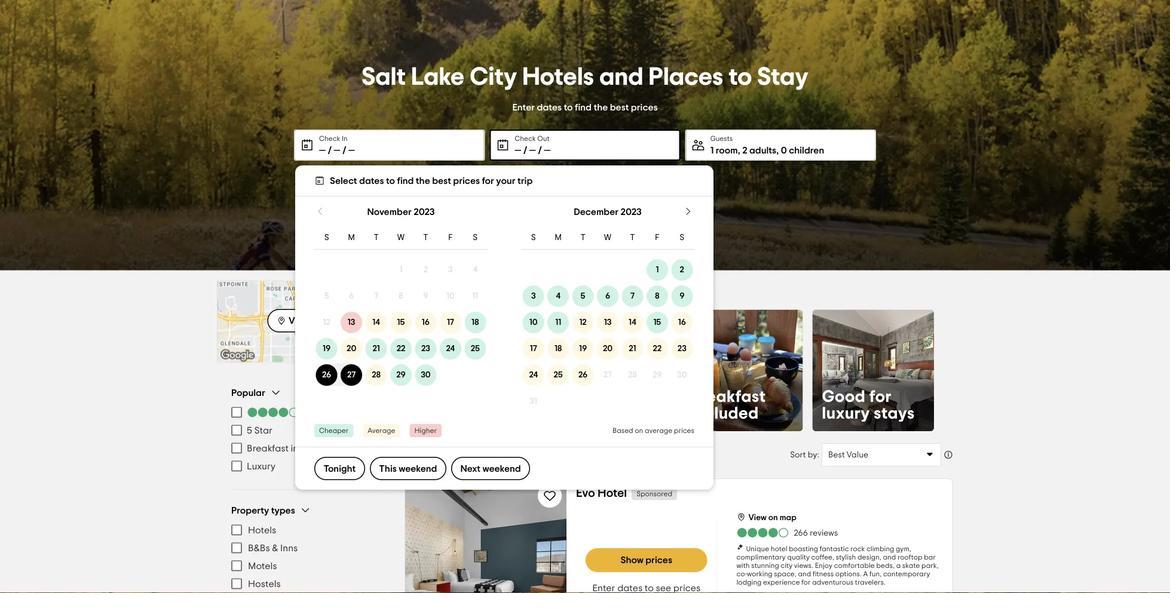 Task type: describe. For each thing, give the bounding box(es) containing it.
row group for december
[[521, 257, 694, 415]]

december
[[574, 207, 619, 217]]

dates for select
[[359, 176, 384, 186]]

motels
[[248, 561, 277, 571]]

value
[[847, 451, 868, 459]]

1 for december 2023
[[656, 266, 659, 274]]

f for november 2023
[[448, 234, 453, 242]]

property types
[[231, 506, 295, 515]]

view on map
[[748, 514, 796, 522]]

3 t from the left
[[581, 234, 585, 242]]

group containing property types
[[231, 505, 376, 593]]

15 inside december 2023 grid
[[653, 319, 661, 327]]

5 star
[[247, 426, 273, 435]]

10 inside december 2023 grid
[[529, 319, 538, 327]]

5 inside the november 2023 grid
[[324, 292, 329, 301]]

very
[[484, 388, 520, 405]]

24 inside the november 2023 grid
[[446, 345, 455, 353]]

based on average prices
[[612, 427, 694, 434]]

4 / from the left
[[538, 146, 542, 155]]

1 s from the left
[[324, 234, 329, 242]]

row containing 3
[[521, 283, 694, 310]]

18 inside december 2023 grid
[[555, 345, 562, 353]]

cheaper
[[319, 427, 349, 434]]

rock
[[850, 546, 865, 553]]

13 inside the november 2023 grid
[[348, 319, 355, 327]]

2 , from the left
[[776, 146, 779, 155]]

b&bs
[[248, 544, 270, 553]]

row containing 17
[[521, 336, 694, 362]]

sponsored
[[637, 491, 672, 498]]

26 inside the november 2023 grid
[[322, 371, 331, 379]]

prices down places
[[631, 102, 658, 112]]

lake for popular hotels in salt lake city right now
[[558, 282, 589, 296]]

31
[[530, 397, 537, 406]]

14 inside december 2023 grid
[[629, 319, 636, 327]]

0 vertical spatial to
[[729, 65, 752, 90]]

guests
[[710, 135, 733, 142]]

sort by:
[[790, 451, 819, 459]]

25 inside december 2023 grid
[[554, 371, 563, 379]]

for inside good for luxury stays
[[869, 388, 892, 405]]

2 20 from the left
[[603, 345, 613, 353]]

stay
[[757, 65, 808, 90]]

fitness
[[813, 571, 834, 578]]

tonight
[[324, 464, 356, 474]]

0 vertical spatial lake
[[411, 65, 465, 90]]

1 vertical spatial 3
[[531, 292, 536, 301]]

22 inside december 2023 grid
[[653, 345, 662, 353]]

weekend for next weekend
[[483, 464, 521, 474]]

view for view on map
[[748, 514, 767, 522]]

stylish
[[836, 554, 856, 561]]

2 / from the left
[[342, 146, 346, 155]]

rating:
[[428, 388, 480, 405]]

breakfast inside breakfast included link
[[691, 388, 766, 405]]

7 inside the november 2023 grid
[[374, 292, 378, 301]]

4 s from the left
[[680, 234, 684, 242]]

11 inside the november 2023 grid
[[472, 292, 478, 301]]

to for enter dates to find the best prices
[[564, 102, 573, 112]]

luxury
[[247, 462, 275, 471]]

prices left your
[[453, 176, 480, 186]]

with
[[737, 562, 750, 570]]

salt for 108 properties in salt lake city
[[478, 450, 495, 459]]

unique hotel boasting fantastic rock climbing gym, complimentary quality coffee, stylish design, and rooftop bar with stunning city views. enjoy comfortable beds, a skate park, co-working space, and fitness options. a fun, contemporary lodging experience for adventurous travelers.
[[737, 546, 939, 586]]

contemporary
[[883, 571, 930, 578]]

5 inside menu
[[247, 426, 252, 435]]

2 for november 2023
[[424, 266, 428, 274]]

city for 108 properties in salt lake city
[[520, 450, 538, 459]]

12 inside the november 2023 grid
[[323, 319, 330, 327]]

row containing 5
[[314, 283, 488, 310]]

comfortable
[[834, 562, 875, 570]]

breakfast included inside menu
[[247, 444, 329, 453]]

skate
[[902, 562, 920, 570]]

working
[[747, 571, 773, 578]]

on for view
[[768, 514, 778, 522]]

find for enter
[[575, 102, 592, 112]]

0 vertical spatial 3
[[448, 266, 453, 274]]

4 — from the left
[[515, 146, 521, 155]]

right
[[622, 282, 652, 296]]

4 inside the november 2023 grid
[[473, 266, 478, 274]]

sort
[[790, 451, 806, 459]]

19 inside the november 2023 grid
[[323, 345, 331, 353]]

space,
[[774, 571, 796, 578]]

2 for december 2023
[[680, 266, 684, 274]]

17 inside the november 2023 grid
[[447, 319, 454, 327]]

enter
[[512, 102, 535, 112]]

menu for property types
[[231, 521, 376, 593]]

good
[[822, 388, 865, 405]]

experience
[[763, 579, 800, 586]]

2 23 from the left
[[678, 345, 687, 353]]

best value
[[828, 451, 868, 459]]

in for hotels
[[515, 282, 527, 296]]

w for november
[[397, 234, 405, 242]]

select dates to find the best prices for your trip
[[330, 176, 533, 186]]

1 , from the left
[[738, 146, 740, 155]]

quality
[[787, 554, 810, 561]]

7 inside december 2023 grid
[[630, 292, 635, 301]]

24 inside december 2023 grid
[[529, 371, 538, 379]]

adults
[[749, 146, 776, 155]]

2 horizontal spatial and
[[883, 554, 896, 561]]

15 inside the november 2023 grid
[[397, 319, 405, 327]]

based
[[612, 427, 633, 434]]

hotel
[[771, 546, 787, 553]]

1 — from the left
[[319, 146, 326, 155]]

9 inside the november 2023 grid
[[423, 292, 428, 301]]

average
[[645, 427, 672, 434]]

0 vertical spatial hotels
[[522, 65, 594, 90]]

266 reviews link
[[737, 527, 838, 539]]

coffee,
[[811, 554, 834, 561]]

5 inside december 2023 grid
[[581, 292, 585, 301]]

november 2023
[[367, 207, 435, 217]]

bar
[[924, 554, 936, 561]]

4.0 of 5 bubbles. 266 reviews element
[[737, 527, 838, 539]]

this
[[379, 464, 397, 474]]

25 inside the november 2023 grid
[[471, 345, 480, 353]]

row containing 24
[[521, 362, 694, 388]]

4 t from the left
[[630, 234, 635, 242]]

now
[[655, 282, 682, 296]]

select
[[330, 176, 357, 186]]

19 inside december 2023 grid
[[579, 345, 587, 353]]

view map button
[[267, 309, 340, 333]]

21 inside the november 2023 grid
[[373, 345, 380, 353]]

hotels
[[473, 282, 512, 296]]

climbing
[[866, 546, 894, 553]]

1 inside guests 1 room , 2 adults , 0 children
[[710, 146, 714, 155]]

&
[[272, 544, 278, 553]]

266 reviews
[[794, 529, 838, 538]]

by:
[[808, 451, 819, 459]]

show prices button
[[586, 549, 707, 572]]

guests 1 room , 2 adults , 0 children
[[710, 135, 824, 155]]

6 inside december 2023 grid
[[605, 292, 610, 301]]

reviews
[[810, 529, 838, 538]]

luxury
[[822, 405, 870, 422]]

breakfast inside menu
[[247, 444, 289, 453]]

hostels
[[248, 579, 281, 589]]

view for view map
[[289, 316, 309, 326]]

6 inside the november 2023 grid
[[349, 292, 354, 301]]

0 vertical spatial city
[[470, 65, 517, 90]]

city
[[781, 562, 793, 570]]

0 vertical spatial for
[[482, 176, 494, 186]]

november
[[367, 207, 412, 217]]

28 inside the november 2023 grid
[[372, 371, 381, 379]]

this weekend
[[379, 464, 437, 474]]

1 for november 2023
[[400, 266, 402, 274]]

8 inside december 2023 grid
[[655, 292, 660, 301]]

check out — / — / —
[[515, 135, 551, 155]]

evo hotel
[[576, 488, 627, 500]]

adventurous
[[812, 579, 853, 586]]

unique hotel boasting fantastic rock climbing gym, complimentary quality coffee, stylish design, and rooftop bar with stunning city views. enjoy comfortable beds, a skate park, co-working space, and fitness options. a fun, contemporary lodging experience for adventurous travelers. button
[[737, 544, 943, 587]]

hotels inside menu
[[248, 526, 276, 535]]

best
[[828, 451, 845, 459]]

view on map button
[[737, 510, 796, 523]]

next weekend button
[[451, 457, 530, 480]]

enter dates to find the best prices
[[512, 102, 658, 112]]

good
[[428, 405, 469, 422]]

lodging
[[737, 579, 762, 586]]

your
[[496, 176, 515, 186]]

property
[[231, 506, 269, 515]]

salt for popular hotels in salt lake city right now
[[530, 282, 555, 296]]

266
[[794, 529, 808, 538]]

next
[[460, 464, 481, 474]]

types
[[271, 506, 295, 515]]



Task type: locate. For each thing, give the bounding box(es) containing it.
in up 'next'
[[468, 450, 476, 459]]

0 vertical spatial breakfast included
[[691, 388, 766, 422]]

1 horizontal spatial 13
[[604, 319, 612, 327]]

0 vertical spatial view
[[289, 316, 309, 326]]

2 vertical spatial and
[[798, 571, 811, 578]]

1 row group from the left
[[314, 257, 488, 388]]

1 9 from the left
[[423, 292, 428, 301]]

1 horizontal spatial row group
[[521, 257, 694, 415]]

t down the december
[[581, 234, 585, 242]]

27 inside the november 2023 grid
[[347, 371, 356, 379]]

1 horizontal spatial hotels
[[522, 65, 594, 90]]

places
[[649, 65, 723, 90]]

1 vertical spatial breakfast included
[[247, 444, 329, 453]]

1 horizontal spatial 15
[[653, 319, 661, 327]]

2 inside guests 1 room , 2 adults , 0 children
[[742, 146, 747, 155]]

row containing 19
[[314, 336, 488, 362]]

w inside the november 2023 grid
[[397, 234, 405, 242]]

0 horizontal spatial 20
[[347, 345, 356, 353]]

2 vertical spatial to
[[386, 176, 395, 186]]

for left your
[[482, 176, 494, 186]]

show prices
[[621, 556, 672, 565]]

best for select dates to find the best prices for your trip
[[432, 176, 451, 186]]

1 horizontal spatial for
[[802, 579, 811, 586]]

24 up the traveler
[[446, 345, 455, 353]]

traveler rating: very good link
[[419, 310, 541, 431]]

m up popular hotels in salt lake city right now at the top of page
[[555, 234, 562, 242]]

, left 0 on the right
[[776, 146, 779, 155]]

17 up the traveler
[[447, 319, 454, 327]]

0 vertical spatial on
[[635, 427, 643, 434]]

9
[[423, 292, 428, 301], [680, 292, 684, 301]]

1 horizontal spatial popular
[[419, 282, 470, 296]]

29 inside the november 2023 grid
[[396, 371, 406, 379]]

find for select
[[397, 176, 414, 186]]

2 14 from the left
[[629, 319, 636, 327]]

dates right select
[[359, 176, 384, 186]]

2 2023 from the left
[[621, 207, 642, 217]]

next weekend
[[460, 464, 521, 474]]

2 t from the left
[[423, 234, 428, 242]]

2 8 from the left
[[655, 292, 660, 301]]

included inside menu
[[291, 444, 329, 453]]

7
[[374, 292, 378, 301], [630, 292, 635, 301]]

2 28 from the left
[[628, 371, 637, 379]]

popular for popular hotels in salt lake city right now
[[419, 282, 470, 296]]

menu containing 5 star
[[231, 404, 376, 475]]

hotels up b&bs
[[248, 526, 276, 535]]

1 horizontal spatial 16
[[678, 319, 686, 327]]

and up "enter dates to find the best prices"
[[599, 65, 643, 90]]

for down views.
[[802, 579, 811, 586]]

for
[[482, 176, 494, 186], [869, 388, 892, 405], [802, 579, 811, 586]]

1 23 from the left
[[421, 345, 430, 353]]

2 f from the left
[[655, 234, 660, 242]]

dates
[[537, 102, 562, 112], [359, 176, 384, 186]]

5 up the view map
[[324, 292, 329, 301]]

1 vertical spatial to
[[564, 102, 573, 112]]

row group
[[314, 257, 488, 388], [521, 257, 694, 415]]

1 horizontal spatial 28
[[628, 371, 637, 379]]

1 f from the left
[[448, 234, 453, 242]]

1 vertical spatial lake
[[558, 282, 589, 296]]

check for check in — / — / —
[[319, 135, 340, 142]]

group
[[231, 387, 376, 475], [231, 505, 376, 593]]

28 up "based"
[[628, 371, 637, 379]]

prices inside button
[[646, 556, 672, 565]]

0 vertical spatial best
[[610, 102, 629, 112]]

0 horizontal spatial 8
[[399, 292, 403, 301]]

2 21 from the left
[[629, 345, 636, 353]]

4
[[473, 266, 478, 274], [556, 292, 561, 301]]

1 26 from the left
[[322, 371, 331, 379]]

hotels
[[522, 65, 594, 90], [248, 526, 276, 535]]

1 horizontal spatial 30
[[677, 371, 687, 379]]

row inside row group
[[314, 362, 488, 388]]

26 inside december 2023 grid
[[578, 371, 588, 379]]

1 22 from the left
[[397, 345, 405, 353]]

check inside check in — / — / —
[[319, 135, 340, 142]]

1 inside december 2023 grid
[[656, 266, 659, 274]]

18
[[472, 319, 479, 327], [555, 345, 562, 353]]

2 horizontal spatial lake
[[558, 282, 589, 296]]

0 vertical spatial popular
[[419, 282, 470, 296]]

1 vertical spatial and
[[883, 554, 896, 561]]

1 inside the november 2023 grid
[[400, 266, 402, 274]]

1 2023 from the left
[[414, 207, 435, 217]]

17
[[447, 319, 454, 327], [530, 345, 537, 353]]

1 vertical spatial hotels
[[248, 526, 276, 535]]

w down december 2023 at the top of the page
[[604, 234, 611, 242]]

0 horizontal spatial 24
[[446, 345, 455, 353]]

0 horizontal spatial find
[[397, 176, 414, 186]]

1 vertical spatial menu
[[231, 521, 376, 593]]

1 group from the top
[[231, 387, 376, 475]]

1 horizontal spatial 6
[[605, 292, 610, 301]]

1 horizontal spatial included
[[691, 405, 759, 422]]

1 14 from the left
[[372, 319, 380, 327]]

10 inside the november 2023 grid
[[446, 292, 455, 301]]

menu for popular
[[231, 404, 376, 475]]

2 check from the left
[[515, 135, 536, 142]]

0 horizontal spatial row group
[[314, 257, 488, 388]]

rooftop
[[898, 554, 922, 561]]

0 horizontal spatial f
[[448, 234, 453, 242]]

2 9 from the left
[[680, 292, 684, 301]]

row group for november
[[314, 257, 488, 388]]

complimentary
[[737, 554, 786, 561]]

weekend
[[399, 464, 437, 474], [483, 464, 521, 474]]

2023 down select dates to find the best prices for your trip
[[414, 207, 435, 217]]

1 horizontal spatial on
[[768, 514, 778, 522]]

16 inside december 2023 grid
[[678, 319, 686, 327]]

t down december 2023 at the top of the page
[[630, 234, 635, 242]]

1 15 from the left
[[397, 319, 405, 327]]

4 inside december 2023 grid
[[556, 292, 561, 301]]

1 horizontal spatial 2023
[[621, 207, 642, 217]]

1 vertical spatial view
[[748, 514, 767, 522]]

1 horizontal spatial and
[[798, 571, 811, 578]]

hotel
[[598, 488, 627, 500]]

park,
[[922, 562, 939, 570]]

5 left right
[[581, 292, 585, 301]]

30 inside december 2023 grid
[[677, 371, 687, 379]]

0 horizontal spatial 15
[[397, 319, 405, 327]]

1 vertical spatial in
[[468, 450, 476, 459]]

this weekend button
[[370, 457, 446, 480]]

dates right enter
[[537, 102, 562, 112]]

30
[[421, 371, 431, 379], [677, 371, 687, 379]]

0 horizontal spatial on
[[635, 427, 643, 434]]

10 down popular hotels in salt lake city right now at the top of page
[[529, 319, 538, 327]]

0 horizontal spatial dates
[[359, 176, 384, 186]]

1 horizontal spatial w
[[604, 234, 611, 242]]

1 m from the left
[[348, 234, 355, 242]]

0 horizontal spatial 21
[[373, 345, 380, 353]]

to down salt lake city hotels and places to stay
[[564, 102, 573, 112]]

room
[[716, 146, 738, 155]]

on right "based"
[[635, 427, 643, 434]]

breakfast
[[691, 388, 766, 405], [247, 444, 289, 453]]

—
[[319, 146, 326, 155], [334, 146, 340, 155], [348, 146, 355, 155], [515, 146, 521, 155], [529, 146, 536, 155], [544, 146, 551, 155]]

1 horizontal spatial view
[[748, 514, 767, 522]]

the up november 2023
[[416, 176, 430, 186]]

row containing 10
[[521, 310, 694, 336]]

dates for enter
[[537, 102, 562, 112]]

1 20 from the left
[[347, 345, 356, 353]]

w
[[397, 234, 405, 242], [604, 234, 611, 242]]

1 horizontal spatial 25
[[554, 371, 563, 379]]

2 19 from the left
[[579, 345, 587, 353]]

1
[[710, 146, 714, 155], [400, 266, 402, 274], [656, 266, 659, 274]]

for right good
[[869, 388, 892, 405]]

2 12 from the left
[[579, 319, 587, 327]]

0 horizontal spatial 14
[[372, 319, 380, 327]]

0 horizontal spatial 13
[[348, 319, 355, 327]]

0 horizontal spatial 2
[[424, 266, 428, 274]]

t down november
[[374, 234, 379, 242]]

city up next weekend at the left of the page
[[520, 450, 538, 459]]

22
[[397, 345, 405, 353], [653, 345, 662, 353]]

18 inside the november 2023 grid
[[472, 319, 479, 327]]

1 horizontal spatial 22
[[653, 345, 662, 353]]

best down salt lake city hotels and places to stay
[[610, 102, 629, 112]]

best for enter dates to find the best prices
[[610, 102, 629, 112]]

2 — from the left
[[334, 146, 340, 155]]

2023 for november 2023
[[414, 207, 435, 217]]

, left adults
[[738, 146, 740, 155]]

2 26 from the left
[[578, 371, 588, 379]]

tonight button
[[314, 457, 365, 480]]

on inside button
[[768, 514, 778, 522]]

in
[[342, 135, 348, 142]]

21
[[373, 345, 380, 353], [629, 345, 636, 353]]

1 weekend from the left
[[399, 464, 437, 474]]

find up november 2023
[[397, 176, 414, 186]]

weekend right 'next'
[[483, 464, 521, 474]]

1 horizontal spatial 4
[[556, 292, 561, 301]]

0 vertical spatial 10
[[446, 292, 455, 301]]

city up enter
[[470, 65, 517, 90]]

1 w from the left
[[397, 234, 405, 242]]

5
[[324, 292, 329, 301], [581, 292, 585, 301], [247, 426, 252, 435]]

13
[[348, 319, 355, 327], [604, 319, 612, 327]]

0 horizontal spatial 7
[[374, 292, 378, 301]]

m inside december 2023 grid
[[555, 234, 562, 242]]

1 horizontal spatial best
[[610, 102, 629, 112]]

3 s from the left
[[531, 234, 536, 242]]

2
[[742, 146, 747, 155], [424, 266, 428, 274], [680, 266, 684, 274]]

0 horizontal spatial the
[[416, 176, 430, 186]]

2 s from the left
[[473, 234, 478, 242]]

f inside december 2023 grid
[[655, 234, 660, 242]]

weekend for this weekend
[[399, 464, 437, 474]]

12 inside december 2023 grid
[[579, 319, 587, 327]]

10 left the hotels
[[446, 292, 455, 301]]

2023 for december 2023
[[621, 207, 642, 217]]

0 horizontal spatial check
[[319, 135, 340, 142]]

1 menu from the top
[[231, 404, 376, 475]]

0 horizontal spatial 5
[[247, 426, 252, 435]]

1 vertical spatial map
[[780, 514, 796, 522]]

11 inside december 2023 grid
[[555, 319, 561, 327]]

6 — from the left
[[544, 146, 551, 155]]

and down views.
[[798, 571, 811, 578]]

beds,
[[876, 562, 895, 570]]

s up the hotels
[[473, 234, 478, 242]]

0 horizontal spatial breakfast included
[[247, 444, 329, 453]]

show
[[621, 556, 644, 565]]

1 horizontal spatial 5
[[324, 292, 329, 301]]

t
[[374, 234, 379, 242], [423, 234, 428, 242], [581, 234, 585, 242], [630, 234, 635, 242]]

6
[[349, 292, 354, 301], [605, 292, 610, 301]]

2 horizontal spatial 2
[[742, 146, 747, 155]]

view inside button
[[289, 316, 309, 326]]

the down salt lake city hotels and places to stay
[[594, 102, 608, 112]]

0 horizontal spatial and
[[599, 65, 643, 90]]

1 horizontal spatial ,
[[776, 146, 779, 155]]

co-
[[737, 571, 747, 578]]

row
[[314, 227, 488, 250], [521, 227, 694, 250], [314, 257, 488, 283], [521, 257, 694, 283], [314, 283, 488, 310], [521, 283, 694, 310], [314, 310, 488, 336], [521, 310, 694, 336], [314, 336, 488, 362], [521, 336, 694, 362], [314, 362, 488, 388], [521, 362, 694, 388]]

good for luxury stays link
[[812, 310, 934, 431]]

23
[[421, 345, 430, 353], [678, 345, 687, 353]]

enjoy
[[815, 562, 833, 570]]

30 inside the november 2023 grid
[[421, 371, 431, 379]]

1 7 from the left
[[374, 292, 378, 301]]

28 up average at the left of the page
[[372, 371, 381, 379]]

views.
[[794, 562, 813, 570]]

24 up 31
[[529, 371, 538, 379]]

2023
[[414, 207, 435, 217], [621, 207, 642, 217]]

w for december
[[604, 234, 611, 242]]

0 vertical spatial find
[[575, 102, 592, 112]]

21 inside december 2023 grid
[[629, 345, 636, 353]]

14 inside the november 2023 grid
[[372, 319, 380, 327]]

city left right
[[592, 282, 619, 296]]

and up beds,
[[883, 554, 896, 561]]

the for select
[[416, 176, 430, 186]]

2 vertical spatial salt
[[478, 450, 495, 459]]

2 horizontal spatial 1
[[710, 146, 714, 155]]

m
[[348, 234, 355, 242], [555, 234, 562, 242]]

2 horizontal spatial city
[[592, 282, 619, 296]]

1 27 from the left
[[347, 371, 356, 379]]

15
[[397, 319, 405, 327], [653, 319, 661, 327]]

unique
[[746, 546, 769, 553]]

0 horizontal spatial 16
[[422, 319, 430, 327]]

2 7 from the left
[[630, 292, 635, 301]]

2 weekend from the left
[[483, 464, 521, 474]]

0 vertical spatial menu
[[231, 404, 376, 475]]

s down previous month image
[[324, 234, 329, 242]]

hotels up "enter dates to find the best prices"
[[522, 65, 594, 90]]

map inside button
[[780, 514, 796, 522]]

best up november 2023
[[432, 176, 451, 186]]

2 menu from the top
[[231, 521, 376, 593]]

29 inside december 2023 grid
[[653, 371, 662, 379]]

w down november 2023
[[397, 234, 405, 242]]

f
[[448, 234, 453, 242], [655, 234, 660, 242]]

1 30 from the left
[[421, 371, 431, 379]]

popular
[[419, 282, 470, 296], [231, 388, 265, 398]]

lake for 108 properties in salt lake city
[[497, 450, 518, 459]]

city for popular hotels in salt lake city right now
[[592, 282, 619, 296]]

good for luxury stays
[[822, 388, 915, 422]]

0 horizontal spatial 22
[[397, 345, 405, 353]]

0 horizontal spatial salt
[[362, 65, 406, 90]]

view inside button
[[748, 514, 767, 522]]

2 row group from the left
[[521, 257, 694, 415]]

stays
[[874, 405, 915, 422]]

1 29 from the left
[[396, 371, 406, 379]]

1 16 from the left
[[422, 319, 430, 327]]

inns
[[280, 544, 298, 553]]

13 inside december 2023 grid
[[604, 319, 612, 327]]

fantastic
[[820, 546, 849, 553]]

save to a trip image
[[543, 489, 557, 503]]

16 inside the november 2023 grid
[[422, 319, 430, 327]]

1 horizontal spatial 26
[[578, 371, 588, 379]]

check inside check out — / — / —
[[515, 135, 536, 142]]

2 horizontal spatial salt
[[530, 282, 555, 296]]

to up november
[[386, 176, 395, 186]]

on for based
[[635, 427, 643, 434]]

4.0 of 5 bubbles image
[[247, 408, 299, 417]]

2023 right the december
[[621, 207, 642, 217]]

check left out
[[515, 135, 536, 142]]

children
[[789, 146, 824, 155]]

1 vertical spatial city
[[592, 282, 619, 296]]

in right the hotels
[[515, 282, 527, 296]]

27 inside december 2023 grid
[[603, 371, 612, 379]]

1 t from the left
[[374, 234, 379, 242]]

/ up select
[[328, 146, 332, 155]]

0 vertical spatial 18
[[472, 319, 479, 327]]

1 vertical spatial best
[[432, 176, 451, 186]]

8 inside the november 2023 grid
[[399, 292, 403, 301]]

m inside the november 2023 grid
[[348, 234, 355, 242]]

evo hotel link
[[576, 486, 627, 501]]

1 8 from the left
[[399, 292, 403, 301]]

m down select
[[348, 234, 355, 242]]

properties
[[421, 450, 466, 459]]

0 vertical spatial 24
[[446, 345, 455, 353]]

1 12 from the left
[[323, 319, 330, 327]]

0 vertical spatial the
[[594, 102, 608, 112]]

next month image
[[682, 206, 694, 218]]

find down salt lake city hotels and places to stay
[[575, 102, 592, 112]]

november 2023 grid
[[314, 197, 488, 415]]

1 horizontal spatial map
[[780, 514, 796, 522]]

f inside the november 2023 grid
[[448, 234, 453, 242]]

/ up trip
[[523, 146, 527, 155]]

check for check out — / — / —
[[515, 135, 536, 142]]

1 28 from the left
[[372, 371, 381, 379]]

average
[[368, 427, 395, 434]]

b&bs & inns
[[248, 544, 298, 553]]

1 horizontal spatial 19
[[579, 345, 587, 353]]

2 29 from the left
[[653, 371, 662, 379]]

on up 266 reviews button
[[768, 514, 778, 522]]

2 22 from the left
[[653, 345, 662, 353]]

december 2023 grid
[[521, 197, 694, 415]]

3 / from the left
[[523, 146, 527, 155]]

0 horizontal spatial w
[[397, 234, 405, 242]]

1 6 from the left
[[349, 292, 354, 301]]

1 up now
[[656, 266, 659, 274]]

row containing 26
[[314, 362, 488, 388]]

2 w from the left
[[604, 234, 611, 242]]

1 19 from the left
[[323, 345, 331, 353]]

map
[[311, 316, 330, 326], [780, 514, 796, 522]]

s down next month icon
[[680, 234, 684, 242]]

1 vertical spatial group
[[231, 505, 376, 593]]

0 horizontal spatial 18
[[472, 319, 479, 327]]

prices right average
[[674, 427, 694, 434]]

previous month image
[[314, 206, 326, 218]]

1 vertical spatial breakfast
[[247, 444, 289, 453]]

design,
[[858, 554, 881, 561]]

to left stay
[[729, 65, 752, 90]]

266 reviews button
[[737, 527, 838, 539]]

to
[[729, 65, 752, 90], [564, 102, 573, 112], [386, 176, 395, 186]]

to for select dates to find the best prices for your trip
[[386, 176, 395, 186]]

w inside december 2023 grid
[[604, 234, 611, 242]]

1 down november 2023
[[400, 266, 402, 274]]

map inside button
[[311, 316, 330, 326]]

1 horizontal spatial f
[[655, 234, 660, 242]]

22 inside the november 2023 grid
[[397, 345, 405, 353]]

9 inside december 2023 grid
[[680, 292, 684, 301]]

boasting
[[789, 546, 818, 553]]

10
[[446, 292, 455, 301], [529, 319, 538, 327]]

2 horizontal spatial for
[[869, 388, 892, 405]]

lake
[[411, 65, 465, 90], [558, 282, 589, 296], [497, 450, 518, 459]]

2 15 from the left
[[653, 319, 661, 327]]

2 13 from the left
[[604, 319, 612, 327]]

/ down out
[[538, 146, 542, 155]]

1 / from the left
[[328, 146, 332, 155]]

popular for popular
[[231, 388, 265, 398]]

1 13 from the left
[[348, 319, 355, 327]]

2 m from the left
[[555, 234, 562, 242]]

0 vertical spatial breakfast
[[691, 388, 766, 405]]

stunning
[[751, 562, 779, 570]]

weekend down 108
[[399, 464, 437, 474]]

popular left the hotels
[[419, 282, 470, 296]]

0 horizontal spatial best
[[432, 176, 451, 186]]

1 left room
[[710, 146, 714, 155]]

salt lake city hotels and places to stay
[[362, 65, 808, 90]]

find
[[575, 102, 592, 112], [397, 176, 414, 186]]

check left in
[[319, 135, 340, 142]]

menu
[[231, 404, 376, 475], [231, 521, 376, 593]]

17 inside december 2023 grid
[[530, 345, 537, 353]]

2 group from the top
[[231, 505, 376, 593]]

the for enter
[[594, 102, 608, 112]]

17 up 31
[[530, 345, 537, 353]]

t down november 2023
[[423, 234, 428, 242]]

prices right show
[[646, 556, 672, 565]]

m for november 2023
[[348, 234, 355, 242]]

2 30 from the left
[[677, 371, 687, 379]]

higher
[[414, 427, 437, 434]]

5 — from the left
[[529, 146, 536, 155]]

1 check from the left
[[319, 135, 340, 142]]

2 vertical spatial for
[[802, 579, 811, 586]]

1 horizontal spatial weekend
[[483, 464, 521, 474]]

1 vertical spatial included
[[291, 444, 329, 453]]

2 vertical spatial lake
[[497, 450, 518, 459]]

options.
[[835, 571, 862, 578]]

2 27 from the left
[[603, 371, 612, 379]]

0 horizontal spatial 25
[[471, 345, 480, 353]]

5 left star
[[247, 426, 252, 435]]

2 16 from the left
[[678, 319, 686, 327]]

1 21 from the left
[[373, 345, 380, 353]]

group containing popular
[[231, 387, 376, 475]]

popular up 4.0 of 5 bubbles image
[[231, 388, 265, 398]]

1 vertical spatial 25
[[554, 371, 563, 379]]

0 horizontal spatial 11
[[472, 292, 478, 301]]

2 6 from the left
[[605, 292, 610, 301]]

row containing 12
[[314, 310, 488, 336]]

in for properties
[[468, 450, 476, 459]]

travelers.
[[855, 579, 886, 586]]

1 horizontal spatial the
[[594, 102, 608, 112]]

0 horizontal spatial 29
[[396, 371, 406, 379]]

evo
[[576, 488, 595, 500]]

m for december 2023
[[555, 234, 562, 242]]

/ down in
[[342, 146, 346, 155]]

menu containing hotels
[[231, 521, 376, 593]]

28 inside december 2023 grid
[[628, 371, 637, 379]]

1 horizontal spatial check
[[515, 135, 536, 142]]

for inside unique hotel boasting fantastic rock climbing gym, complimentary quality coffee, stylish design, and rooftop bar with stunning city views. enjoy comfortable beds, a skate park, co-working space, and fitness options. a fun, contemporary lodging experience for adventurous travelers.
[[802, 579, 811, 586]]

0 horizontal spatial 2023
[[414, 207, 435, 217]]

s up popular hotels in salt lake city right now at the top of page
[[531, 234, 536, 242]]

0 vertical spatial salt
[[362, 65, 406, 90]]

f for december 2023
[[655, 234, 660, 242]]

breakfast included link
[[681, 310, 803, 431]]

3 — from the left
[[348, 146, 355, 155]]



Task type: vqa. For each thing, say whether or not it's contained in the screenshot.


